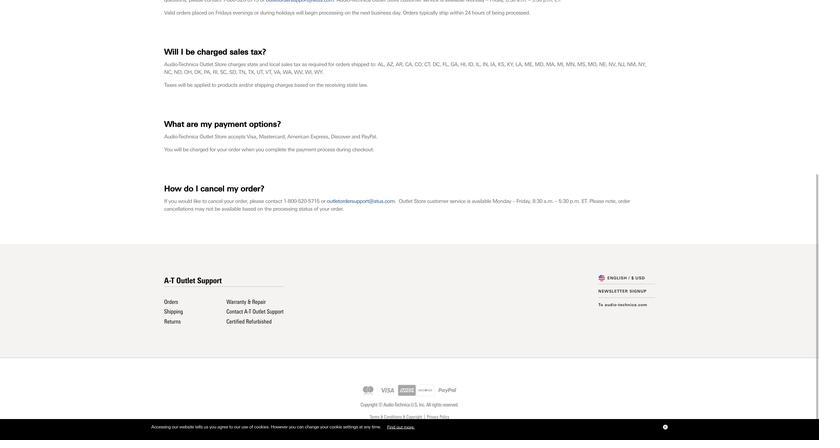 Task type: locate. For each thing, give the bounding box(es) containing it.
1 vertical spatial t
[[249, 309, 251, 316]]

1 horizontal spatial processing
[[319, 10, 343, 16]]

discover
[[331, 134, 350, 140]]

2 vertical spatial of
[[249, 425, 253, 430]]

will right you
[[174, 147, 182, 153]]

of down 5715
[[314, 206, 318, 212]]

time.
[[372, 425, 381, 430]]

order right note,
[[618, 198, 630, 204]]

1 horizontal spatial orders
[[403, 10, 418, 16]]

2 vertical spatial will
[[174, 147, 182, 153]]

ma,
[[546, 61, 556, 67]]

to for like
[[202, 198, 207, 204]]

0 vertical spatial i
[[181, 47, 183, 56]]

1 vertical spatial charges
[[275, 82, 293, 88]]

taxes
[[164, 82, 177, 88]]

based down wv,
[[294, 82, 308, 88]]

you right if
[[168, 198, 177, 204]]

1 vertical spatial store
[[215, 134, 227, 140]]

1 vertical spatial sales
[[281, 61, 292, 67]]

for right required
[[328, 61, 334, 67]]

or right the evenings
[[254, 10, 259, 16]]

0 horizontal spatial orders
[[164, 299, 178, 306]]

sales left tax?
[[230, 47, 249, 56]]

returns link
[[164, 318, 181, 326]]

orders right day. on the top of the page
[[403, 10, 418, 16]]

on down please
[[257, 206, 263, 212]]

0 horizontal spatial based
[[242, 206, 256, 212]]

i right the "will"
[[181, 47, 183, 56]]

0 vertical spatial state
[[247, 61, 258, 67]]

store down what are my payment options?
[[215, 134, 227, 140]]

mo,
[[588, 61, 598, 67]]

0 vertical spatial processing
[[319, 10, 343, 16]]

typically
[[419, 10, 438, 16]]

outlet up orders link
[[176, 276, 195, 285]]

0 horizontal spatial a-
[[164, 276, 171, 285]]

charges down wa,
[[275, 82, 293, 88]]

policy
[[440, 415, 449, 420]]

certified refurbished link
[[227, 318, 272, 326]]

la,
[[516, 61, 523, 67]]

begin
[[305, 10, 318, 16]]

& inside warranty & repair contact a-t outlet support certified refurbished
[[248, 299, 251, 306]]

based down the order,
[[242, 206, 256, 212]]

processing right begin
[[319, 10, 343, 16]]

1 vertical spatial support
[[267, 309, 284, 316]]

outlet down repair
[[253, 309, 266, 316]]

charged down 'are'
[[190, 147, 208, 153]]

orders up shipping
[[164, 299, 178, 306]]

warranty & repair contact a-t outlet support certified refurbished
[[227, 299, 284, 326]]

0 vertical spatial copyright
[[361, 402, 377, 408]]

& up find out more. link on the bottom of the page
[[403, 415, 405, 420]]

tax?
[[251, 47, 266, 56]]

0 horizontal spatial state
[[247, 61, 258, 67]]

or right 5715
[[321, 198, 326, 204]]

technica up oh,
[[179, 61, 198, 67]]

and up 'ut,'
[[260, 61, 268, 67]]

0 vertical spatial or
[[254, 10, 259, 16]]

cancellations
[[164, 206, 194, 212]]

local
[[269, 61, 280, 67]]

however
[[271, 425, 288, 430]]

to right like
[[202, 198, 207, 204]]

1 vertical spatial or
[[321, 198, 326, 204]]

technica down 'are'
[[179, 134, 198, 140]]

payment down american
[[296, 147, 316, 153]]

1 vertical spatial technica
[[179, 134, 198, 140]]

a- up orders link
[[164, 276, 171, 285]]

be for will
[[186, 47, 195, 56]]

store inside audio-technica outlet store charges state and local sales tax as required for orders shipped to: al, az, ar, ca, co, ct, dc, fl, ga, hi, id, il, in, ia, ks, ky, la, me, md, ma, mi, mn, ms, mo, ne, nv, nj, nm, ny, nc, nd, oh, ok, pa, ri, sc, sd, tn, tx, ut, vt, va, wa, wv, wi, wy.
[[215, 61, 227, 67]]

and
[[260, 61, 268, 67], [352, 134, 360, 140]]

day.
[[392, 10, 402, 16]]

contact a-t outlet support link
[[227, 309, 284, 316]]

outlet inside warranty & repair contact a-t outlet support certified refurbished
[[253, 309, 266, 316]]

our left 'website'
[[172, 425, 178, 430]]

sales up wa,
[[281, 61, 292, 67]]

you
[[164, 147, 173, 153]]

24
[[465, 10, 471, 16]]

0 vertical spatial charged
[[197, 47, 227, 56]]

based
[[294, 82, 308, 88], [242, 206, 256, 212]]

0 vertical spatial a-
[[164, 276, 171, 285]]

1 horizontal spatial order
[[618, 198, 630, 204]]

the down wy.
[[317, 82, 324, 88]]

& left repair
[[248, 299, 251, 306]]

1 horizontal spatial based
[[294, 82, 308, 88]]

audio- right ©
[[383, 402, 395, 408]]

0 vertical spatial orders
[[176, 10, 191, 16]]

during left holidays
[[260, 10, 275, 16]]

0 horizontal spatial support
[[197, 276, 222, 285]]

based inside ".  outlet store customer service is available monday – friday, 8:30 a.m. – 5:30 p.m. et. please note, order cancellations may not be available based on the processing status of your order."
[[242, 206, 256, 212]]

1 horizontal spatial &
[[381, 415, 383, 420]]

0 horizontal spatial to
[[202, 198, 207, 204]]

1 vertical spatial during
[[336, 147, 351, 153]]

ky,
[[507, 61, 514, 67]]

&
[[248, 299, 251, 306], [381, 415, 383, 420], [403, 415, 405, 420]]

state
[[247, 61, 258, 67], [347, 82, 358, 88]]

you right when
[[256, 147, 264, 153]]

state left the law. at the top left
[[347, 82, 358, 88]]

0 horizontal spatial for
[[210, 147, 216, 153]]

your
[[217, 147, 227, 153], [224, 198, 234, 204], [320, 206, 330, 212], [320, 425, 329, 430]]

t up orders link
[[171, 276, 175, 285]]

1 horizontal spatial to
[[212, 82, 216, 88]]

store up sc, at the left top
[[215, 61, 227, 67]]

0 horizontal spatial charges
[[228, 61, 246, 67]]

ship
[[439, 10, 449, 16]]

payment up accepts
[[214, 119, 247, 128]]

audio-technica outlet store accepts visa, mastercard, american express, discover and paypal.
[[164, 134, 378, 140]]

will i be charged sales tax?
[[164, 47, 266, 56]]

on down wi,
[[309, 82, 315, 88]]

be right you
[[183, 147, 189, 153]]

0 vertical spatial store
[[215, 61, 227, 67]]

will for shipping
[[178, 82, 186, 88]]

0 horizontal spatial of
[[249, 425, 253, 430]]

1 horizontal spatial t
[[249, 309, 251, 316]]

to audio-technica.com link
[[599, 303, 648, 308]]

2 horizontal spatial of
[[486, 10, 491, 16]]

wi,
[[305, 69, 313, 75]]

tn,
[[239, 69, 247, 75]]

1 horizontal spatial state
[[347, 82, 358, 88]]

pa,
[[204, 69, 211, 75]]

1 vertical spatial charged
[[190, 147, 208, 153]]

and left paypal.
[[352, 134, 360, 140]]

0 vertical spatial support
[[197, 276, 222, 285]]

0 horizontal spatial my
[[201, 119, 212, 128]]

– left friday,
[[513, 198, 515, 204]]

0 horizontal spatial –
[[513, 198, 515, 204]]

available down the order,
[[222, 206, 241, 212]]

terms
[[370, 415, 380, 420]]

1 horizontal spatial during
[[336, 147, 351, 153]]

1 – from the left
[[513, 198, 515, 204]]

copyright left ©
[[361, 402, 377, 408]]

1 vertical spatial to
[[202, 198, 207, 204]]

state inside audio-technica outlet store charges state and local sales tax as required for orders shipped to: al, az, ar, ca, co, ct, dc, fl, ga, hi, id, il, in, ia, ks, ky, la, me, md, ma, mi, mn, ms, mo, ne, nv, nj, nm, ny, nc, nd, oh, ok, pa, ri, sc, sd, tn, tx, ut, vt, va, wa, wv, wi, wy.
[[247, 61, 258, 67]]

1 horizontal spatial i
[[196, 184, 198, 193]]

nd,
[[174, 69, 183, 75]]

website
[[179, 425, 194, 430]]

0 horizontal spatial order
[[228, 147, 240, 153]]

paypal image
[[435, 383, 460, 399]]

cancel up like
[[201, 184, 225, 193]]

technica left u.s, at the right of the page
[[395, 402, 410, 408]]

the left next
[[352, 10, 359, 16]]

shipping link
[[164, 309, 183, 316]]

for
[[328, 61, 334, 67], [210, 147, 216, 153]]

0 horizontal spatial copyright
[[361, 402, 377, 408]]

1 vertical spatial a-
[[244, 309, 249, 316]]

audio- inside audio-technica outlet store charges state and local sales tax as required for orders shipped to: al, az, ar, ca, co, ct, dc, fl, ga, hi, id, il, in, ia, ks, ky, la, me, md, ma, mi, mn, ms, mo, ne, nv, nj, nm, ny, nc, nd, oh, ok, pa, ri, sc, sd, tn, tx, ut, vt, va, wa, wv, wi, wy.
[[164, 61, 179, 67]]

1 horizontal spatial orders
[[336, 61, 350, 67]]

my up the order,
[[227, 184, 238, 193]]

cookie
[[330, 425, 342, 430]]

1 horizontal spatial available
[[472, 198, 491, 204]]

0 horizontal spatial our
[[172, 425, 178, 430]]

2 vertical spatial audio-
[[383, 402, 395, 408]]

1 vertical spatial based
[[242, 206, 256, 212]]

visa image
[[377, 384, 398, 397]]

on left next
[[345, 10, 351, 16]]

outlet
[[200, 61, 213, 67], [200, 134, 213, 140], [176, 276, 195, 285], [253, 309, 266, 316]]

me,
[[525, 61, 534, 67]]

to right applied
[[212, 82, 216, 88]]

0 horizontal spatial and
[[260, 61, 268, 67]]

store left "customer" on the right top of page
[[414, 198, 426, 204]]

ri,
[[213, 69, 219, 75]]

for inside audio-technica outlet store charges state and local sales tax as required for orders shipped to: al, az, ar, ca, co, ct, dc, fl, ga, hi, id, il, in, ia, ks, ky, la, me, md, ma, mi, mn, ms, mo, ne, nv, nj, nm, ny, nc, nd, oh, ok, pa, ri, sc, sd, tn, tx, ut, vt, va, wa, wv, wi, wy.
[[328, 61, 334, 67]]

conditions
[[384, 415, 402, 420]]

orders left shipped
[[336, 61, 350, 67]]

of left being
[[486, 10, 491, 16]]

will
[[296, 10, 304, 16], [178, 82, 186, 88], [174, 147, 182, 153]]

copyright © audio-technica u.s, inc. all rights reserved.
[[361, 402, 459, 408]]

will right taxes
[[178, 82, 186, 88]]

order down accepts
[[228, 147, 240, 153]]

processing inside ".  outlet store customer service is available monday – friday, 8:30 a.m. – 5:30 p.m. et. please note, order cancellations may not be available based on the processing status of your order."
[[273, 206, 298, 212]]

0 horizontal spatial orders
[[176, 10, 191, 16]]

cross image
[[664, 426, 666, 429]]

0 vertical spatial and
[[260, 61, 268, 67]]

1 horizontal spatial sales
[[281, 61, 292, 67]]

2 – from the left
[[555, 198, 558, 204]]

1 vertical spatial processing
[[273, 206, 298, 212]]

within
[[450, 10, 464, 16]]

0 horizontal spatial t
[[171, 276, 175, 285]]

on right placed
[[208, 10, 214, 16]]

your left order.
[[320, 206, 330, 212]]

0 vertical spatial based
[[294, 82, 308, 88]]

be left applied
[[187, 82, 193, 88]]

reserved.
[[443, 402, 459, 408]]

are
[[187, 119, 198, 128]]

state up the tx,
[[247, 61, 258, 67]]

t up certified refurbished link
[[249, 309, 251, 316]]

our
[[172, 425, 178, 430], [234, 425, 240, 430]]

charged for sales
[[197, 47, 227, 56]]

technica inside audio-technica outlet store charges state and local sales tax as required for orders shipped to: al, az, ar, ca, co, ct, dc, fl, ga, hi, id, il, in, ia, ks, ky, la, me, md, ma, mi, mn, ms, mo, ne, nv, nj, nm, ny, nc, nd, oh, ok, pa, ri, sc, sd, tn, tx, ut, vt, va, wa, wv, wi, wy.
[[179, 61, 198, 67]]

audio-technica outlet store charges state and local sales tax as required for orders shipped to: al, az, ar, ca, co, ct, dc, fl, ga, hi, id, il, in, ia, ks, ky, la, me, md, ma, mi, mn, ms, mo, ne, nv, nj, nm, ny, nc, nd, oh, ok, pa, ri, sc, sd, tn, tx, ut, vt, va, wa, wv, wi, wy.
[[164, 61, 646, 75]]

orders right valid
[[176, 10, 191, 16]]

outlet for audio-technica outlet store charges state and local sales tax as required for orders shipped to: al, az, ar, ca, co, ct, dc, fl, ga, hi, id, il, in, ia, ks, ky, la, me, md, ma, mi, mn, ms, mo, ne, nv, nj, nm, ny, nc, nd, oh, ok, pa, ri, sc, sd, tn, tx, ut, vt, va, wa, wv, wi, wy.
[[200, 61, 213, 67]]

options?
[[249, 119, 281, 128]]

please
[[250, 198, 264, 204]]

technica.com
[[619, 303, 648, 308]]

be right "not"
[[215, 206, 220, 212]]

0 vertical spatial charges
[[228, 61, 246, 67]]

charged up ri,
[[197, 47, 227, 56]]

1 vertical spatial of
[[314, 206, 318, 212]]

0 vertical spatial payment
[[214, 119, 247, 128]]

processing down 1-
[[273, 206, 298, 212]]

note,
[[606, 198, 617, 204]]

1 vertical spatial order
[[618, 198, 630, 204]]

outlet up the "pa,"
[[200, 61, 213, 67]]

charges up sd,
[[228, 61, 246, 67]]

support
[[197, 276, 222, 285], [267, 309, 284, 316]]

be inside ".  outlet store customer service is available monday – friday, 8:30 a.m. – 5:30 p.m. et. please note, order cancellations may not be available based on the processing status of your order."
[[215, 206, 220, 212]]

to
[[599, 303, 604, 308]]

0 horizontal spatial &
[[248, 299, 251, 306]]

0 vertical spatial available
[[472, 198, 491, 204]]

outlet down what are my payment options?
[[200, 134, 213, 140]]

your left the order,
[[224, 198, 234, 204]]

technica for audio-technica outlet store charges state and local sales tax as required for orders shipped to: al, az, ar, ca, co, ct, dc, fl, ga, hi, id, il, in, ia, ks, ky, la, me, md, ma, mi, mn, ms, mo, ne, nv, nj, nm, ny, nc, nd, oh, ok, pa, ri, sc, sd, tn, tx, ut, vt, va, wa, wv, wi, wy.
[[179, 61, 198, 67]]

service
[[450, 198, 466, 204]]

a-t outlet support
[[164, 276, 222, 285]]

will left begin
[[296, 10, 304, 16]]

& right the terms on the left bottom of the page
[[381, 415, 383, 420]]

audio- up nc,
[[164, 61, 179, 67]]

nj,
[[618, 61, 626, 67]]

my
[[201, 119, 212, 128], [227, 184, 238, 193]]

& for warranty
[[248, 299, 251, 306]]

0 vertical spatial order
[[228, 147, 240, 153]]

1 horizontal spatial payment
[[296, 147, 316, 153]]

the down 'contact'
[[264, 206, 272, 212]]

0 horizontal spatial available
[[222, 206, 241, 212]]

of right 'use' on the left bottom of page
[[249, 425, 253, 430]]

1 horizontal spatial our
[[234, 425, 240, 430]]

for down what are my payment options?
[[210, 147, 216, 153]]

what
[[164, 119, 184, 128]]

audio- down what
[[164, 134, 179, 140]]

charges inside audio-technica outlet store charges state and local sales tax as required for orders shipped to: al, az, ar, ca, co, ct, dc, fl, ga, hi, id, il, in, ia, ks, ky, la, me, md, ma, mi, mn, ms, mo, ne, nv, nj, nm, ny, nc, nd, oh, ok, pa, ri, sc, sd, tn, tx, ut, vt, va, wa, wv, wi, wy.
[[228, 61, 246, 67]]

0 vertical spatial for
[[328, 61, 334, 67]]

audio- for audio-technica outlet store charges state and local sales tax as required for orders shipped to: al, az, ar, ca, co, ct, dc, fl, ga, hi, id, il, in, ia, ks, ky, la, me, md, ma, mi, mn, ms, mo, ne, nv, nj, nm, ny, nc, nd, oh, ok, pa, ri, sc, sd, tn, tx, ut, vt, va, wa, wv, wi, wy.
[[164, 61, 179, 67]]

copyright up more.
[[406, 415, 422, 420]]

i right do
[[196, 184, 198, 193]]

outlet inside audio-technica outlet store charges state and local sales tax as required for orders shipped to: al, az, ar, ca, co, ct, dc, fl, ga, hi, id, il, in, ia, ks, ky, la, me, md, ma, mi, mn, ms, mo, ne, nv, nj, nm, ny, nc, nd, oh, ok, pa, ri, sc, sd, tn, tx, ut, vt, va, wa, wv, wi, wy.
[[200, 61, 213, 67]]

be right the "will"
[[186, 47, 195, 56]]

0 vertical spatial technica
[[179, 61, 198, 67]]

shipping
[[255, 82, 274, 88]]

be for taxes
[[187, 82, 193, 88]]

a- down "warranty & repair" link
[[244, 309, 249, 316]]

available right is
[[472, 198, 491, 204]]

status
[[299, 206, 313, 212]]

1 horizontal spatial my
[[227, 184, 238, 193]]

0 horizontal spatial processing
[[273, 206, 298, 212]]

my right 'are'
[[201, 119, 212, 128]]

out
[[397, 425, 403, 430]]

1 vertical spatial audio-
[[164, 134, 179, 140]]

a- inside warranty & repair contact a-t outlet support certified refurbished
[[244, 309, 249, 316]]

– left 5:30
[[555, 198, 558, 204]]

1 horizontal spatial support
[[267, 309, 284, 316]]

1 horizontal spatial –
[[555, 198, 558, 204]]

inc.
[[419, 402, 425, 408]]

our left 'use' on the left bottom of page
[[234, 425, 240, 430]]

to right "agree"
[[229, 425, 233, 430]]

newsletter signup link
[[599, 289, 647, 294]]

0 vertical spatial sales
[[230, 47, 249, 56]]

processing
[[319, 10, 343, 16], [273, 206, 298, 212]]

your inside ".  outlet store customer service is available monday – friday, 8:30 a.m. – 5:30 p.m. et. please note, order cancellations may not be available based on the processing status of your order."
[[320, 206, 330, 212]]

1 vertical spatial orders
[[336, 61, 350, 67]]

to:
[[371, 61, 376, 67]]

tx,
[[248, 69, 255, 75]]

0 vertical spatial to
[[212, 82, 216, 88]]

contact
[[265, 198, 282, 204]]

outlet for a-t outlet support
[[176, 276, 195, 285]]

the down american
[[288, 147, 295, 153]]

1 vertical spatial will
[[178, 82, 186, 88]]

law.
[[359, 82, 368, 88]]

2 our from the left
[[234, 425, 240, 430]]

0 vertical spatial audio-
[[164, 61, 179, 67]]

1 vertical spatial copyright
[[406, 415, 422, 420]]

cancel up "not"
[[208, 198, 223, 204]]

1 horizontal spatial copyright
[[406, 415, 422, 420]]

be for you
[[183, 147, 189, 153]]

during down discover at the top left of page
[[336, 147, 351, 153]]

0 vertical spatial orders
[[403, 10, 418, 16]]



Task type: vqa. For each thing, say whether or not it's contained in the screenshot.
"Back"
no



Task type: describe. For each thing, give the bounding box(es) containing it.
1-
[[284, 198, 288, 204]]

outletordersupport@atus.com link
[[327, 198, 395, 204]]

to for applied
[[212, 82, 216, 88]]

and/or
[[239, 82, 253, 88]]

your left cookie
[[320, 425, 329, 430]]

on inside ".  outlet store customer service is available monday – friday, 8:30 a.m. – 5:30 p.m. et. please note, order cancellations may not be available based on the processing status of your order."
[[257, 206, 263, 212]]

a-t outlet support heading
[[164, 276, 222, 285]]

order.
[[331, 206, 344, 212]]

store for accepts
[[215, 134, 227, 140]]

your down what are my payment options?
[[217, 147, 227, 153]]

how do i cancel my order?
[[164, 184, 265, 193]]

please
[[590, 198, 604, 204]]

order inside ".  outlet store customer service is available monday – friday, 8:30 a.m. – 5:30 p.m. et. please note, order cancellations may not be available based on the processing status of your order."
[[618, 198, 630, 204]]

us
[[204, 425, 208, 430]]

orders inside orders shipping returns
[[164, 299, 178, 306]]

outletordersupport@atus.com
[[327, 198, 395, 204]]

find out more. link
[[382, 422, 420, 432]]

il,
[[476, 61, 481, 67]]

0 horizontal spatial or
[[254, 10, 259, 16]]

ut,
[[257, 69, 264, 75]]

technica for audio-technica outlet store accepts visa, mastercard, american express, discover and paypal.
[[179, 134, 198, 140]]

of inside ".  outlet store customer service is available monday – friday, 8:30 a.m. – 5:30 p.m. et. please note, order cancellations may not be available based on the processing status of your order."
[[314, 206, 318, 212]]

tax
[[294, 61, 301, 67]]

1 vertical spatial available
[[222, 206, 241, 212]]

wa,
[[283, 69, 293, 75]]

american express image
[[398, 385, 416, 396]]

discover image
[[416, 385, 435, 396]]

t inside warranty & repair contact a-t outlet support certified refurbished
[[249, 309, 251, 316]]

ny,
[[638, 61, 646, 67]]

8:30
[[533, 198, 543, 204]]

is
[[467, 198, 471, 204]]

1 vertical spatial cancel
[[208, 198, 223, 204]]

0 vertical spatial t
[[171, 276, 175, 285]]

ct,
[[424, 61, 431, 67]]

1 vertical spatial and
[[352, 134, 360, 140]]

processed.
[[506, 10, 530, 16]]

if
[[164, 198, 167, 204]]

wv,
[[294, 69, 304, 75]]

how
[[164, 184, 182, 193]]

2 vertical spatial technica
[[395, 402, 410, 408]]

0 horizontal spatial sales
[[230, 47, 249, 56]]

wy.
[[314, 69, 324, 75]]

would
[[178, 198, 192, 204]]

support inside warranty & repair contact a-t outlet support certified refurbished
[[267, 309, 284, 316]]

oh,
[[184, 69, 193, 75]]

may
[[195, 206, 205, 212]]

1 horizontal spatial or
[[321, 198, 326, 204]]

mi,
[[557, 61, 565, 67]]

ia,
[[491, 61, 497, 67]]

0 horizontal spatial i
[[181, 47, 183, 56]]

taxes will be applied to products and/or shipping charges based on the receiving state law.
[[164, 82, 368, 88]]

store for charges
[[215, 61, 227, 67]]

1 vertical spatial for
[[210, 147, 216, 153]]

1 our from the left
[[172, 425, 178, 430]]

refurbished
[[246, 318, 272, 326]]

orders link
[[164, 299, 178, 306]]

1 vertical spatial my
[[227, 184, 238, 193]]

520-
[[298, 198, 308, 204]]

you left 'can'
[[289, 425, 296, 430]]

hours
[[472, 10, 485, 16]]

store inside ".  outlet store customer service is available monday – friday, 8:30 a.m. – 5:30 p.m. et. please note, order cancellations may not be available based on the processing status of your order."
[[414, 198, 426, 204]]

you right us
[[209, 425, 216, 430]]

use
[[241, 425, 248, 430]]

usd
[[636, 276, 645, 281]]

u.s,
[[411, 402, 418, 408]]

charged for for
[[190, 147, 208, 153]]

nm,
[[627, 61, 637, 67]]

the inside ".  outlet store customer service is available monday – friday, 8:30 a.m. – 5:30 p.m. et. please note, order cancellations may not be available based on the processing status of your order."
[[264, 206, 272, 212]]

az,
[[387, 61, 394, 67]]

mn,
[[566, 61, 576, 67]]

will
[[164, 47, 179, 56]]

p.m.
[[570, 198, 580, 204]]

et.
[[582, 198, 588, 204]]

shipped
[[351, 61, 369, 67]]

ga,
[[451, 61, 459, 67]]

newsletter signup
[[599, 289, 647, 294]]

and inside audio-technica outlet store charges state and local sales tax as required for orders shipped to: al, az, ar, ca, co, ct, dc, fl, ga, hi, id, il, in, ia, ks, ky, la, me, md, ma, mi, mn, ms, mo, ne, nv, nj, nm, ny, nc, nd, oh, ok, pa, ri, sc, sd, tn, tx, ut, vt, va, wa, wv, wi, wy.
[[260, 61, 268, 67]]

all
[[426, 402, 431, 408]]

privacy
[[427, 415, 439, 420]]

business
[[371, 10, 391, 16]]

1 vertical spatial i
[[196, 184, 198, 193]]

1 vertical spatial payment
[[296, 147, 316, 153]]

you will be charged for your order when you complete the payment process during checkout.
[[164, 147, 374, 153]]

2 vertical spatial to
[[229, 425, 233, 430]]

order?
[[241, 184, 265, 193]]

when
[[242, 147, 254, 153]]

express,
[[311, 134, 330, 140]]

customer
[[427, 198, 449, 204]]

english
[[608, 276, 627, 281]]

settings
[[343, 425, 358, 430]]

mastercard image
[[359, 385, 377, 396]]

id,
[[468, 61, 475, 67]]

5:30
[[559, 198, 569, 204]]

orders shipping returns
[[164, 299, 183, 326]]

ar,
[[396, 61, 404, 67]]

placed
[[192, 10, 207, 16]]

5715
[[308, 198, 320, 204]]

sales inside audio-technica outlet store charges state and local sales tax as required for orders shipped to: al, az, ar, ca, co, ct, dc, fl, ga, hi, id, il, in, ia, ks, ky, la, me, md, ma, mi, mn, ms, mo, ne, nv, nj, nm, ny, nc, nd, oh, ok, pa, ri, sc, sd, tn, tx, ut, vt, va, wa, wv, wi, wy.
[[281, 61, 292, 67]]

fl,
[[443, 61, 449, 67]]

copyright inside terms & conditions & copyright link
[[406, 415, 422, 420]]

0 vertical spatial cancel
[[201, 184, 225, 193]]

at
[[359, 425, 363, 430]]

privacy policy link
[[427, 414, 449, 421]]

any
[[364, 425, 371, 430]]

change
[[305, 425, 319, 430]]

more.
[[404, 425, 415, 430]]

md,
[[535, 61, 545, 67]]

2 horizontal spatial &
[[403, 415, 405, 420]]

visa,
[[247, 134, 258, 140]]

cookies.
[[254, 425, 270, 430]]

find out more.
[[387, 425, 415, 430]]

will for when
[[174, 147, 182, 153]]

outlet for audio-technica outlet store accepts visa, mastercard, american express, discover and paypal.
[[200, 134, 213, 140]]

ca,
[[405, 61, 413, 67]]

0 vertical spatial will
[[296, 10, 304, 16]]

sc,
[[220, 69, 228, 75]]

signup
[[630, 289, 647, 294]]

/
[[629, 276, 630, 281]]

shipping
[[164, 309, 183, 316]]

0 horizontal spatial during
[[260, 10, 275, 16]]

ok,
[[194, 69, 203, 75]]

& for terms
[[381, 415, 383, 420]]

mastercard,
[[259, 134, 286, 140]]

being
[[492, 10, 505, 16]]

checkout.
[[352, 147, 374, 153]]

like
[[193, 198, 201, 204]]

returns
[[164, 318, 181, 326]]

vt,
[[265, 69, 272, 75]]

orders inside audio-technica outlet store charges state and local sales tax as required for orders shipped to: al, az, ar, ca, co, ct, dc, fl, ga, hi, id, il, in, ia, ks, ky, la, me, md, ma, mi, mn, ms, mo, ne, nv, nj, nm, ny, nc, nd, oh, ok, pa, ri, sc, sd, tn, tx, ut, vt, va, wa, wv, wi, wy.
[[336, 61, 350, 67]]

1 vertical spatial state
[[347, 82, 358, 88]]

audio- for audio-technica outlet store accepts visa, mastercard, american express, discover and paypal.
[[164, 134, 179, 140]]

©
[[378, 402, 382, 408]]



